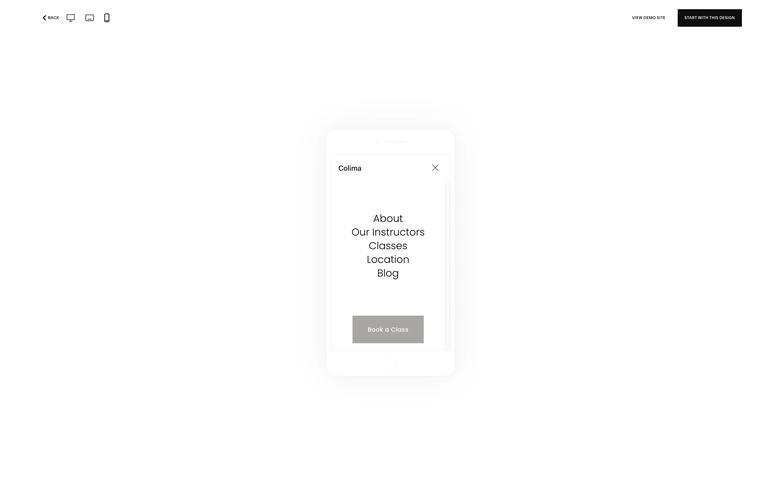Task type: vqa. For each thing, say whether or not it's contained in the screenshot.
the
no



Task type: locate. For each thing, give the bounding box(es) containing it.
podcasts
[[338, 107, 358, 113]]

preview template on a desktop device image
[[64, 13, 77, 23]]

colima element
[[304, 218, 473, 442]]

this
[[710, 15, 719, 20]]

non-
[[283, 117, 293, 123]]

media & podcasts
[[320, 107, 358, 113]]

site
[[658, 15, 666, 20]]

start with this design
[[685, 15, 736, 20]]

weddings
[[320, 127, 342, 132]]

& right the media
[[334, 107, 337, 113]]

weddings link
[[320, 127, 348, 132]]

preview template on a tablet device image
[[84, 12, 96, 23]]

& for podcasts
[[334, 107, 337, 113]]

&
[[403, 98, 405, 104], [334, 107, 337, 113], [279, 117, 281, 123], [345, 136, 347, 142]]

& left non-
[[279, 117, 281, 123]]

nature & animals link
[[387, 98, 430, 104]]

media
[[320, 107, 333, 113]]

& right nature
[[403, 98, 405, 104]]

& for non-
[[279, 117, 281, 123]]

media & podcasts link
[[320, 107, 364, 113]]

& right estate
[[345, 136, 347, 142]]

restaurants link
[[320, 98, 351, 104]]

events link
[[320, 117, 341, 123]]

estate
[[330, 136, 343, 142]]

nature
[[387, 98, 402, 104]]

demo
[[644, 15, 657, 20]]



Task type: describe. For each thing, give the bounding box(es) containing it.
properties
[[348, 136, 370, 142]]

view
[[633, 15, 643, 20]]

squarespace logo image
[[13, 8, 83, 18]]

community & non-profits
[[253, 117, 306, 123]]

events
[[320, 117, 334, 123]]

animals
[[406, 98, 423, 104]]

start
[[685, 15, 698, 20]]

view demo site link
[[633, 9, 666, 27]]

community
[[253, 117, 277, 123]]

real
[[320, 136, 329, 142]]

profits
[[293, 117, 306, 123]]

with
[[699, 15, 709, 20]]

view demo site
[[633, 15, 666, 20]]

preview template on a mobile device image
[[102, 13, 112, 23]]

design
[[720, 15, 736, 20]]

start with this design button
[[678, 9, 743, 27]]

squarespace logo link
[[13, 8, 164, 18]]

nature & animals
[[387, 98, 423, 104]]

back
[[48, 15, 59, 20]]

community & non-profits link
[[253, 117, 313, 123]]

colima image
[[304, 218, 473, 442]]

real estate & properties
[[320, 136, 370, 142]]

back button
[[39, 11, 61, 25]]

real estate & properties link
[[320, 136, 376, 142]]

& for animals
[[403, 98, 405, 104]]

restaurants
[[320, 98, 345, 104]]



